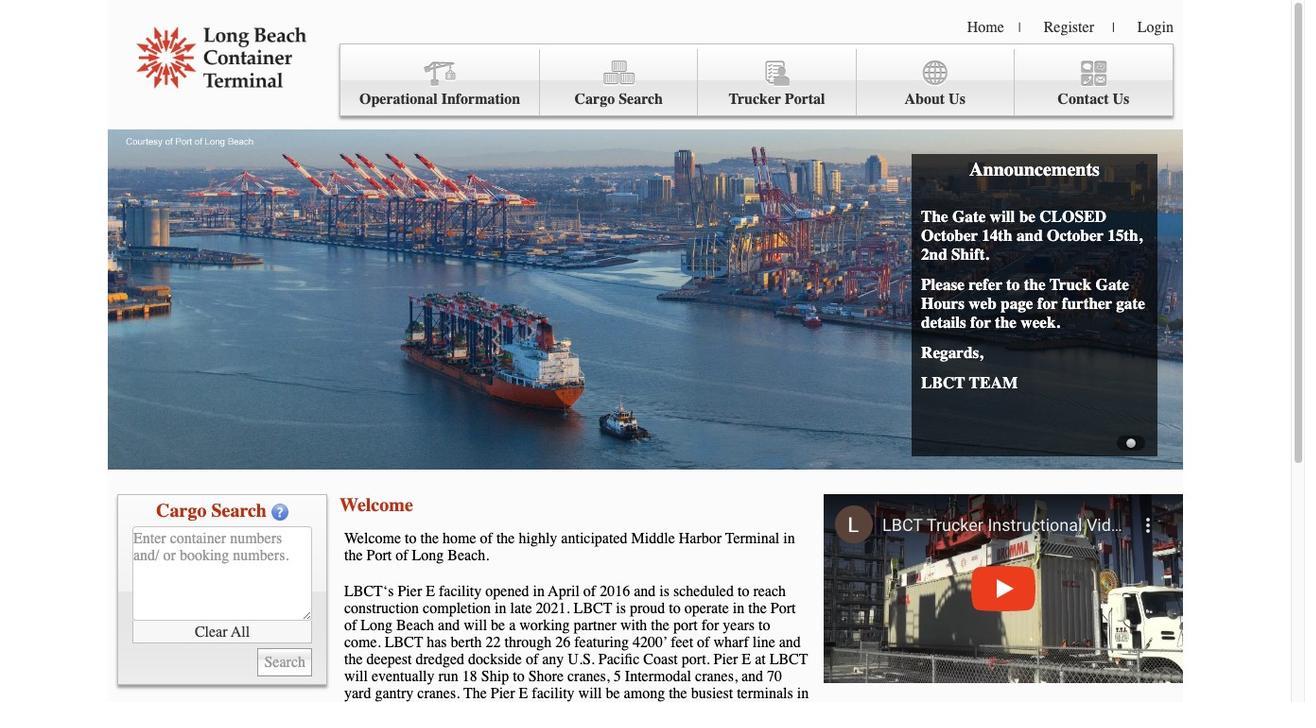 Task type: vqa. For each thing, say whether or not it's contained in the screenshot.
"Truck" at top right
yes



Task type: locate. For each thing, give the bounding box(es) containing it.
cranes, down wharf
[[695, 669, 738, 686]]

home
[[443, 531, 476, 548]]

is left proud
[[616, 601, 626, 618]]

will down announcements
[[990, 207, 1015, 226]]

0 vertical spatial the
[[921, 207, 948, 226]]

long down lbct's
[[361, 618, 393, 635]]

1 horizontal spatial search
[[619, 91, 663, 108]]

of right feet
[[697, 635, 710, 652]]

in left late
[[495, 601, 507, 618]]

page
[[1001, 294, 1033, 313]]

0 vertical spatial gate
[[952, 207, 986, 226]]

login link
[[1138, 19, 1174, 36]]

cargo search
[[575, 91, 663, 108], [156, 500, 267, 522]]

for right port
[[702, 618, 719, 635]]

pier
[[398, 584, 422, 601], [714, 652, 738, 669], [491, 686, 515, 703]]

for right the details
[[971, 313, 991, 332]]

lbct up featuring at left bottom
[[574, 601, 612, 618]]

lbct right at
[[770, 652, 808, 669]]

0 horizontal spatial the
[[463, 686, 487, 703]]

october up truck
[[1047, 226, 1104, 245]]

about
[[905, 91, 945, 108]]

scheduled
[[673, 584, 734, 601]]

gate up shift.
[[952, 207, 986, 226]]

1 horizontal spatial be
[[606, 686, 620, 703]]

0 horizontal spatial |
[[1019, 20, 1021, 36]]

in
[[783, 531, 795, 548], [533, 584, 545, 601], [495, 601, 507, 618], [733, 601, 745, 618]]

lbct team
[[921, 374, 1018, 393]]

e left shore
[[519, 686, 528, 703]]

terminal
[[725, 531, 780, 548]]

e
[[426, 584, 435, 601], [742, 652, 751, 669], [519, 686, 528, 703]]

menu bar
[[340, 44, 1174, 116]]

busiest
[[691, 686, 733, 703]]

login
[[1138, 19, 1174, 36]]

14th and
[[982, 226, 1043, 245]]

2 vertical spatial e
[[519, 686, 528, 703]]

0 vertical spatial welcome
[[340, 495, 413, 516]]

be inside the gate will be closed october 14th and october 15th, 2nd shift.
[[1019, 207, 1036, 226]]

1 horizontal spatial us
[[1113, 91, 1130, 108]]

lbct left has
[[385, 635, 423, 652]]

0 horizontal spatial cargo
[[156, 500, 207, 522]]

announcements
[[970, 159, 1100, 181]]

october up "please"
[[921, 226, 978, 245]]

1 vertical spatial welcome
[[344, 531, 401, 548]]

pier right port.
[[714, 652, 738, 669]]

be left closed
[[1019, 207, 1036, 226]]

1 horizontal spatial cargo search
[[575, 91, 663, 108]]

welcome inside welcome to the home of the highly anticipated middle harbor terminal in the port of long beach.
[[344, 531, 401, 548]]

operate
[[684, 601, 729, 618]]

the right run
[[463, 686, 487, 703]]

for right page
[[1037, 294, 1058, 313]]

port inside lbct's pier e facility opened in april of 2016 and is scheduled to reach construction completion in late 2021.  lbct is proud to operate in the port of long beach and will be a working partner with the port for years to come.  lbct has berth 22 through 26 featuring 4200' feet of wharf line and the deepest dredged dockside of any u.s. pacific coast port. pier e at lbct will eventually run 18 ship to shore cranes, 5 intermodal cranes, and 70 yard gantry cranes. the pier e facility will be among the busiest termin
[[771, 601, 796, 618]]

0 horizontal spatial us
[[949, 91, 966, 108]]

long inside lbct's pier e facility opened in april of 2016 and is scheduled to reach construction completion in late 2021.  lbct is proud to operate in the port of long beach and will be a working partner with the port for years to come.  lbct has berth 22 through 26 featuring 4200' feet of wharf line and the deepest dredged dockside of any u.s. pacific coast port. pier e at lbct will eventually run 18 ship to shore cranes, 5 intermodal cranes, and 70 yard gantry cranes. the pier e facility will be among the busiest termin
[[361, 618, 393, 635]]

e up beach
[[426, 584, 435, 601]]

at
[[755, 652, 766, 669]]

be
[[1019, 207, 1036, 226], [491, 618, 505, 635], [606, 686, 620, 703]]

in right late
[[533, 584, 545, 601]]

be left 'a'
[[491, 618, 505, 635]]

to left reach
[[738, 584, 749, 601]]

| left login link
[[1112, 20, 1115, 36]]

the left home
[[420, 531, 439, 548]]

70
[[767, 669, 782, 686]]

0 vertical spatial pier
[[398, 584, 422, 601]]

1 horizontal spatial gate
[[1096, 275, 1129, 294]]

deepest
[[367, 652, 412, 669]]

is left scheduled
[[660, 584, 670, 601]]

years
[[723, 618, 755, 635]]

and right beach
[[438, 618, 460, 635]]

will left 5
[[578, 686, 602, 703]]

1 horizontal spatial facility
[[532, 686, 575, 703]]

pier up beach
[[398, 584, 422, 601]]

2 horizontal spatial e
[[742, 652, 751, 669]]

5
[[614, 669, 621, 686]]

1 us from the left
[[949, 91, 966, 108]]

facility down any
[[532, 686, 575, 703]]

1 vertical spatial gate
[[1096, 275, 1129, 294]]

facility down the beach.
[[439, 584, 482, 601]]

week.
[[1021, 313, 1060, 332]]

0 vertical spatial cargo
[[575, 91, 615, 108]]

portal
[[785, 91, 825, 108]]

will
[[990, 207, 1015, 226], [464, 618, 487, 635], [344, 669, 368, 686], [578, 686, 602, 703]]

harbor
[[679, 531, 722, 548]]

anticipated
[[561, 531, 628, 548]]

refer
[[969, 275, 1003, 294]]

long left the beach.
[[412, 548, 444, 565]]

2 horizontal spatial for
[[1037, 294, 1058, 313]]

2 horizontal spatial be
[[1019, 207, 1036, 226]]

1 vertical spatial port
[[771, 601, 796, 618]]

us for contact us
[[1113, 91, 1130, 108]]

dredged
[[416, 652, 464, 669]]

1 vertical spatial pier
[[714, 652, 738, 669]]

None submit
[[258, 649, 312, 677]]

1 vertical spatial e
[[742, 652, 751, 669]]

long
[[412, 548, 444, 565], [361, 618, 393, 635]]

us right about
[[949, 91, 966, 108]]

0 horizontal spatial facility
[[439, 584, 482, 601]]

0 horizontal spatial cranes,
[[567, 669, 610, 686]]

0 horizontal spatial long
[[361, 618, 393, 635]]

cargo inside menu bar
[[575, 91, 615, 108]]

0 horizontal spatial for
[[702, 618, 719, 635]]

1 vertical spatial long
[[361, 618, 393, 635]]

to inside please refer to the truck gate hours web page for further gate details for the week.
[[1006, 275, 1020, 294]]

be left "among"
[[606, 686, 620, 703]]

us inside 'about us' "link"
[[949, 91, 966, 108]]

1 vertical spatial cargo search
[[156, 500, 267, 522]]

0 vertical spatial search
[[619, 91, 663, 108]]

home link
[[967, 19, 1004, 36]]

0 vertical spatial port
[[367, 548, 392, 565]]

to left home
[[405, 531, 417, 548]]

trucker
[[729, 91, 781, 108]]

of
[[480, 531, 493, 548], [396, 548, 408, 565], [583, 584, 596, 601], [344, 618, 357, 635], [697, 635, 710, 652], [526, 652, 538, 669]]

2nd
[[921, 245, 948, 264]]

among
[[624, 686, 665, 703]]

2 vertical spatial pier
[[491, 686, 515, 703]]

register
[[1044, 19, 1094, 36]]

1 horizontal spatial long
[[412, 548, 444, 565]]

|
[[1019, 20, 1021, 36], [1112, 20, 1115, 36]]

0 horizontal spatial pier
[[398, 584, 422, 601]]

about us link
[[857, 49, 1015, 116]]

to inside welcome to the home of the highly anticipated middle harbor terminal in the port of long beach.
[[405, 531, 417, 548]]

us right contact
[[1113, 91, 1130, 108]]

1 horizontal spatial cargo
[[575, 91, 615, 108]]

0 vertical spatial cargo search
[[575, 91, 663, 108]]

to right years
[[759, 618, 770, 635]]

the up 2nd
[[921, 207, 948, 226]]

1 vertical spatial facility
[[532, 686, 575, 703]]

please refer to the truck gate hours web page for further gate details for the week.
[[921, 275, 1145, 332]]

cargo search inside menu bar
[[575, 91, 663, 108]]

1 horizontal spatial port
[[771, 601, 796, 618]]

and
[[634, 584, 656, 601], [438, 618, 460, 635], [779, 635, 801, 652], [741, 669, 763, 686]]

gate right truck
[[1096, 275, 1129, 294]]

come.
[[344, 635, 381, 652]]

e left at
[[742, 652, 751, 669]]

clear all button
[[132, 621, 312, 644]]

1 horizontal spatial october
[[1047, 226, 1104, 245]]

us inside contact us link
[[1113, 91, 1130, 108]]

please
[[921, 275, 965, 294]]

cargo
[[575, 91, 615, 108], [156, 500, 207, 522]]

0 horizontal spatial october
[[921, 226, 978, 245]]

2 us from the left
[[1113, 91, 1130, 108]]

pier down dockside
[[491, 686, 515, 703]]

in inside welcome to the home of the highly anticipated middle harbor terminal in the port of long beach.
[[783, 531, 795, 548]]

and right 2016
[[634, 584, 656, 601]]

0 vertical spatial long
[[412, 548, 444, 565]]

0 horizontal spatial search
[[211, 500, 267, 522]]

15th,
[[1108, 226, 1143, 245]]

to right refer
[[1006, 275, 1020, 294]]

0 horizontal spatial e
[[426, 584, 435, 601]]

menu bar containing operational information
[[340, 44, 1174, 116]]

home
[[967, 19, 1004, 36]]

trucker portal link
[[698, 49, 857, 116]]

feet
[[671, 635, 693, 652]]

in right operate
[[733, 601, 745, 618]]

port up lbct's
[[367, 548, 392, 565]]

regards,​
[[921, 343, 983, 362]]

welcome
[[340, 495, 413, 516], [344, 531, 401, 548]]

facility
[[439, 584, 482, 601], [532, 686, 575, 703]]

1 vertical spatial search
[[211, 500, 267, 522]]

1 vertical spatial the
[[463, 686, 487, 703]]

is
[[660, 584, 670, 601], [616, 601, 626, 618]]

of left 2016
[[583, 584, 596, 601]]

2021.
[[536, 601, 570, 618]]

gantry
[[375, 686, 414, 703]]

0 horizontal spatial port
[[367, 548, 392, 565]]

cranes,
[[567, 669, 610, 686], [695, 669, 738, 686]]

operational information link
[[341, 49, 540, 116]]

october
[[921, 226, 978, 245], [1047, 226, 1104, 245]]

1 vertical spatial cargo
[[156, 500, 207, 522]]

eventually
[[372, 669, 435, 686]]

gate
[[952, 207, 986, 226], [1096, 275, 1129, 294]]

port up line
[[771, 601, 796, 618]]

1 horizontal spatial the
[[921, 207, 948, 226]]

of down lbct's
[[344, 618, 357, 635]]

shore
[[528, 669, 564, 686]]

1 horizontal spatial cranes,
[[695, 669, 738, 686]]

cranes.
[[417, 686, 460, 703]]

1 horizontal spatial |
[[1112, 20, 1115, 36]]

details
[[921, 313, 966, 332]]

cranes, left 5
[[567, 669, 610, 686]]

0 vertical spatial be
[[1019, 207, 1036, 226]]

4200'
[[633, 635, 668, 652]]

in right terminal
[[783, 531, 795, 548]]

0 horizontal spatial cargo search
[[156, 500, 267, 522]]

| right home at top
[[1019, 20, 1021, 36]]

wharf
[[714, 635, 749, 652]]

0 horizontal spatial be
[[491, 618, 505, 635]]

0 horizontal spatial gate
[[952, 207, 986, 226]]

gate
[[1116, 294, 1145, 313]]

closed
[[1040, 207, 1107, 226]]

all
[[231, 624, 250, 641]]



Task type: describe. For each thing, give the bounding box(es) containing it.
featuring
[[574, 635, 629, 652]]

contact us
[[1058, 91, 1130, 108]]

hours
[[921, 294, 965, 313]]

of up construction
[[396, 548, 408, 565]]

2 cranes, from the left
[[695, 669, 738, 686]]

the up yard
[[344, 652, 363, 669]]

berth
[[451, 635, 482, 652]]

any
[[542, 652, 564, 669]]

search inside cargo search link
[[619, 91, 663, 108]]

operational information
[[359, 91, 520, 108]]

1 horizontal spatial for
[[971, 313, 991, 332]]

0 vertical spatial e
[[426, 584, 435, 601]]

ship
[[481, 669, 509, 686]]

the left port
[[651, 618, 670, 635]]

beach.
[[448, 548, 489, 565]]

2 vertical spatial be
[[606, 686, 620, 703]]

partner
[[574, 618, 617, 635]]

welcome to the home of the highly anticipated middle harbor terminal in the port of long beach.
[[344, 531, 795, 565]]

clear all
[[195, 624, 250, 641]]

to right proud
[[669, 601, 681, 618]]

lbct down regards,​
[[921, 374, 965, 393]]

run
[[438, 669, 459, 686]]

1 | from the left
[[1019, 20, 1021, 36]]

to right ship
[[513, 669, 525, 686]]

a
[[509, 618, 516, 635]]

reach
[[753, 584, 786, 601]]

opened
[[486, 584, 529, 601]]

the gate will be closed october 14th and october 15th, 2nd shift.
[[921, 207, 1143, 264]]

of right home
[[480, 531, 493, 548]]

port
[[673, 618, 698, 635]]

18
[[462, 669, 478, 686]]

26
[[555, 635, 571, 652]]

shift.
[[952, 245, 989, 264]]

cargo search link
[[540, 49, 698, 116]]

construction
[[344, 601, 419, 618]]

the left truck
[[1024, 275, 1046, 294]]

has
[[427, 635, 447, 652]]

0 vertical spatial facility
[[439, 584, 482, 601]]

team
[[969, 374, 1018, 393]]

gate inside please refer to the truck gate hours web page for further gate details for the week.
[[1096, 275, 1129, 294]]

1 horizontal spatial e
[[519, 686, 528, 703]]

the right "among"
[[669, 686, 687, 703]]

and left 70
[[741, 669, 763, 686]]

2 october from the left
[[1047, 226, 1104, 245]]

the inside the gate will be closed october 14th and october 15th, 2nd shift.
[[921, 207, 948, 226]]

1 cranes, from the left
[[567, 669, 610, 686]]

further
[[1062, 294, 1112, 313]]

u.s.
[[568, 652, 595, 669]]

us for about us
[[949, 91, 966, 108]]

the left week.
[[995, 313, 1017, 332]]

web
[[969, 294, 997, 313]]

1 october from the left
[[921, 226, 978, 245]]

clear
[[195, 624, 228, 641]]

lbct's pier e facility opened in april of 2016 and is scheduled to reach construction completion in late 2021.  lbct is proud to operate in the port of long beach and will be a working partner with the port for years to come.  lbct has berth 22 through 26 featuring 4200' feet of wharf line and the deepest dredged dockside of any u.s. pacific coast port. pier e at lbct will eventually run 18 ship to shore cranes, 5 intermodal cranes, and 70 yard gantry cranes. the pier e facility will be among the busiest termin
[[344, 584, 809, 703]]

dockside
[[468, 652, 522, 669]]

of left any
[[526, 652, 538, 669]]

port inside welcome to the home of the highly anticipated middle harbor terminal in the port of long beach.
[[367, 548, 392, 565]]

beach
[[396, 618, 434, 635]]

trucker portal
[[729, 91, 825, 108]]

welcome for welcome to the home of the highly anticipated middle harbor terminal in the port of long beach.
[[344, 531, 401, 548]]

welcome for welcome
[[340, 495, 413, 516]]

long inside welcome to the home of the highly anticipated middle harbor terminal in the port of long beach.
[[412, 548, 444, 565]]

0 horizontal spatial is
[[616, 601, 626, 618]]

1 horizontal spatial pier
[[491, 686, 515, 703]]

will left 'a'
[[464, 618, 487, 635]]

1 horizontal spatial is
[[660, 584, 670, 601]]

register link
[[1044, 19, 1094, 36]]

proud
[[630, 601, 665, 618]]

contact us link
[[1015, 49, 1173, 116]]

working
[[520, 618, 570, 635]]

pacific
[[599, 652, 640, 669]]

intermodal
[[625, 669, 691, 686]]

operational
[[359, 91, 438, 108]]

highly
[[519, 531, 557, 548]]

and right line
[[779, 635, 801, 652]]

the up lbct's
[[344, 548, 363, 565]]

april
[[548, 584, 580, 601]]

yard
[[344, 686, 371, 703]]

will down come.
[[344, 669, 368, 686]]

port.
[[682, 652, 710, 669]]

about us
[[905, 91, 966, 108]]

coast
[[644, 652, 678, 669]]

the up line
[[748, 601, 767, 618]]

completion
[[423, 601, 491, 618]]

through
[[505, 635, 552, 652]]

will inside the gate will be closed october 14th and october 15th, 2nd shift.
[[990, 207, 1015, 226]]

information
[[441, 91, 520, 108]]

for inside lbct's pier e facility opened in april of 2016 and is scheduled to reach construction completion in late 2021.  lbct is proud to operate in the port of long beach and will be a working partner with the port for years to come.  lbct has berth 22 through 26 featuring 4200' feet of wharf line and the deepest dredged dockside of any u.s. pacific coast port. pier e at lbct will eventually run 18 ship to shore cranes, 5 intermodal cranes, and 70 yard gantry cranes. the pier e facility will be among the busiest termin
[[702, 618, 719, 635]]

2 horizontal spatial pier
[[714, 652, 738, 669]]

2016
[[600, 584, 630, 601]]

truck
[[1050, 275, 1092, 294]]

late
[[510, 601, 532, 618]]

the left highly
[[496, 531, 515, 548]]

gate inside the gate will be closed october 14th and october 15th, 2nd shift.
[[952, 207, 986, 226]]

Enter container numbers and/ or booking numbers. text field
[[132, 527, 312, 621]]

contact
[[1058, 91, 1109, 108]]

middle
[[631, 531, 675, 548]]

2 | from the left
[[1112, 20, 1115, 36]]

line
[[753, 635, 775, 652]]

with
[[620, 618, 647, 635]]

1 vertical spatial be
[[491, 618, 505, 635]]

the inside lbct's pier e facility opened in april of 2016 and is scheduled to reach construction completion in late 2021.  lbct is proud to operate in the port of long beach and will be a working partner with the port for years to come.  lbct has berth 22 through 26 featuring 4200' feet of wharf line and the deepest dredged dockside of any u.s. pacific coast port. pier e at lbct will eventually run 18 ship to shore cranes, 5 intermodal cranes, and 70 yard gantry cranes. the pier e facility will be among the busiest termin
[[463, 686, 487, 703]]

lbct's
[[344, 584, 394, 601]]

22
[[486, 635, 501, 652]]



